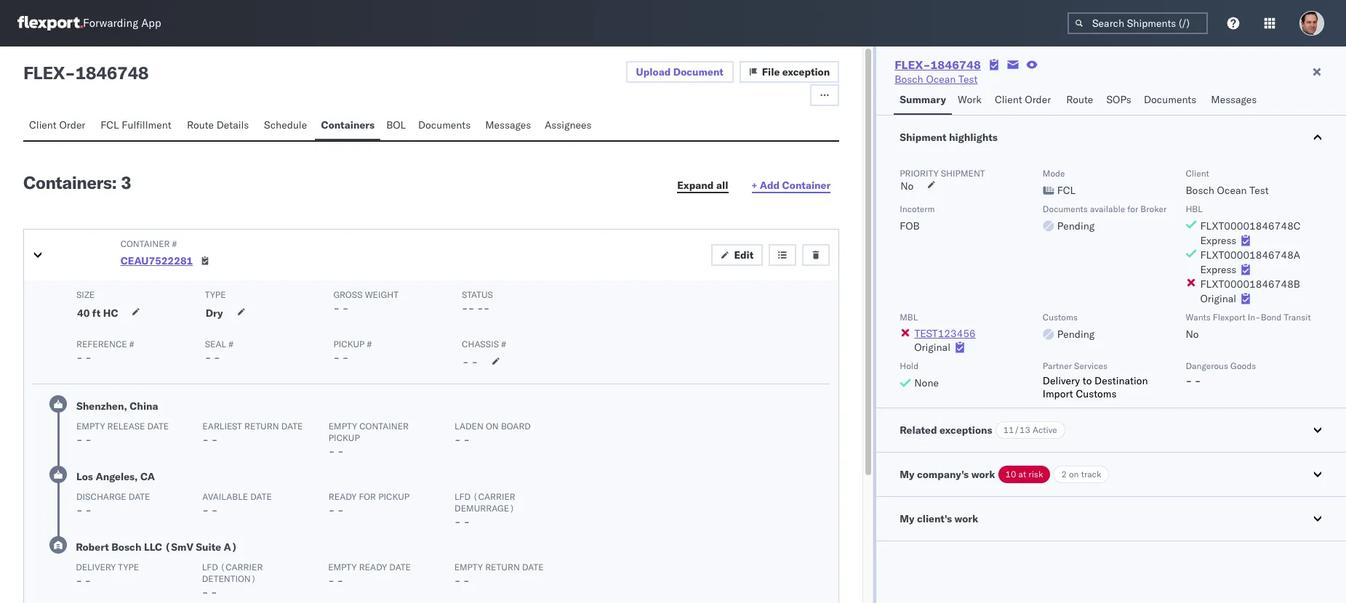 Task type: locate. For each thing, give the bounding box(es) containing it.
1 vertical spatial fcl
[[1058, 184, 1076, 197]]

0 vertical spatial order
[[1025, 93, 1051, 106]]

1 pending from the top
[[1058, 220, 1095, 233]]

# for chassis #
[[501, 339, 506, 350]]

1 vertical spatial client
[[29, 119, 57, 132]]

shipment highlights button
[[877, 116, 1347, 159]]

pending down documents available for broker
[[1058, 220, 1095, 233]]

client bosch ocean test incoterm fob
[[900, 168, 1269, 233]]

empty inside empty ready date - -
[[328, 562, 357, 573]]

documents right sops button
[[1144, 93, 1197, 106]]

flexport. image
[[17, 16, 83, 31]]

pickup right "ready"
[[378, 492, 410, 503]]

pickup inside empty container pickup - -
[[329, 433, 360, 444]]

forwarding app link
[[17, 16, 161, 31]]

(carrier inside lfd (carrier detention) - -
[[220, 562, 263, 573]]

1 express from the top
[[1201, 234, 1237, 247]]

my inside button
[[900, 513, 915, 526]]

1 horizontal spatial original
[[1201, 292, 1237, 306]]

1 horizontal spatial documents button
[[1139, 87, 1206, 115]]

documents button
[[1139, 87, 1206, 115], [412, 112, 480, 140]]

2 horizontal spatial client
[[1186, 168, 1210, 179]]

test up flxt00001846748c at the top right of the page
[[1250, 184, 1269, 197]]

return right earliest
[[244, 421, 279, 432]]

type
[[205, 290, 226, 300]]

# right reference
[[129, 339, 134, 350]]

1846748 up bosch ocean test
[[931, 57, 981, 72]]

pending for customs
[[1058, 328, 1095, 341]]

ocean up flxt00001846748c at the top right of the page
[[1218, 184, 1247, 197]]

0 horizontal spatial original
[[915, 341, 951, 354]]

bosch ocean test
[[895, 73, 978, 86]]

lfd inside lfd (carrier demurrage) - -
[[455, 492, 471, 503]]

date inside empty ready date - -
[[389, 562, 411, 573]]

0 vertical spatial return
[[244, 421, 279, 432]]

# inside reference # - -
[[129, 339, 134, 350]]

customs inside partner services delivery to destination import customs
[[1076, 388, 1117, 401]]

# for container #
[[172, 239, 177, 250]]

no down wants
[[1186, 328, 1199, 341]]

0 horizontal spatial no
[[901, 180, 914, 193]]

2 vertical spatial client
[[1186, 168, 1210, 179]]

robert bosch llc (smv suite a)
[[76, 541, 237, 554]]

my for my client's work
[[900, 513, 915, 526]]

date inside earliest return date - -
[[281, 421, 303, 432]]

fcl inside 'button'
[[101, 119, 119, 132]]

1 vertical spatial route
[[187, 119, 214, 132]]

flxt00001846748b
[[1201, 278, 1301, 291]]

my left company's
[[900, 469, 915, 482]]

empty left container on the bottom left
[[329, 421, 357, 432]]

a)
[[224, 541, 237, 554]]

llc
[[144, 541, 162, 554]]

for
[[1128, 204, 1139, 215], [359, 492, 376, 503]]

1 my from the top
[[900, 469, 915, 482]]

0 vertical spatial pickup
[[329, 433, 360, 444]]

1 horizontal spatial test
[[1250, 184, 1269, 197]]

0 vertical spatial my
[[900, 469, 915, 482]]

container up 'ceau7522281'
[[121, 239, 170, 250]]

10 at risk
[[1006, 469, 1044, 480]]

document
[[673, 65, 724, 79]]

test inside 'link'
[[959, 73, 978, 86]]

pickup inside ready for pickup - -
[[378, 492, 410, 503]]

documents right bol 'button'
[[418, 119, 471, 132]]

partner
[[1043, 361, 1072, 372]]

pending up services
[[1058, 328, 1095, 341]]

original up flexport
[[1201, 292, 1237, 306]]

return inside empty return date - -
[[485, 562, 520, 573]]

for right "ready"
[[359, 492, 376, 503]]

date inside empty return date - -
[[522, 562, 544, 573]]

my left client's
[[900, 513, 915, 526]]

1 horizontal spatial route
[[1067, 93, 1094, 106]]

company's
[[917, 469, 969, 482]]

available
[[203, 492, 248, 503]]

0 vertical spatial fcl
[[101, 119, 119, 132]]

0 horizontal spatial lfd
[[202, 562, 218, 573]]

order down the flex - 1846748
[[59, 119, 85, 132]]

delivery down 'partner' at the bottom right
[[1043, 375, 1080, 388]]

upload document
[[636, 65, 724, 79]]

1 horizontal spatial bosch
[[895, 73, 924, 86]]

1 horizontal spatial for
[[1128, 204, 1139, 215]]

expand
[[677, 179, 714, 192]]

0 horizontal spatial for
[[359, 492, 376, 503]]

date inside the discharge date - -
[[129, 492, 150, 503]]

route inside 'button'
[[187, 119, 214, 132]]

incoterm
[[900, 204, 935, 215]]

0 horizontal spatial return
[[244, 421, 279, 432]]

bosch inside client bosch ocean test incoterm fob
[[1186, 184, 1215, 197]]

route
[[1067, 93, 1094, 106], [187, 119, 214, 132]]

1 vertical spatial test
[[1250, 184, 1269, 197]]

client inside client bosch ocean test incoterm fob
[[1186, 168, 1210, 179]]

lfd inside lfd (carrier detention) - -
[[202, 562, 218, 573]]

1 horizontal spatial ocean
[[1218, 184, 1247, 197]]

work
[[972, 469, 996, 482], [955, 513, 979, 526]]

documents button right sops
[[1139, 87, 1206, 115]]

1 vertical spatial documents
[[418, 119, 471, 132]]

# right seal
[[229, 339, 233, 350]]

1 horizontal spatial documents
[[1043, 204, 1088, 215]]

route button
[[1061, 87, 1101, 115]]

date for empty release date - -
[[147, 421, 169, 432]]

pickup down container on the bottom left
[[329, 433, 360, 444]]

2 horizontal spatial bosch
[[1186, 184, 1215, 197]]

file exception button
[[740, 61, 840, 83], [740, 61, 840, 83]]

0 horizontal spatial on
[[486, 421, 499, 432]]

1 horizontal spatial pickup
[[378, 492, 410, 503]]

1 vertical spatial pickup
[[378, 492, 410, 503]]

work button
[[952, 87, 989, 115]]

wants flexport in-bond transit no
[[1186, 312, 1311, 341]]

lfd
[[455, 492, 471, 503], [202, 562, 218, 573]]

1 vertical spatial (carrier
[[220, 562, 263, 573]]

+ add container button
[[743, 175, 840, 197]]

order left route button
[[1025, 93, 1051, 106]]

delivery inside delivery type - -
[[76, 562, 116, 573]]

0 horizontal spatial (carrier
[[220, 562, 263, 573]]

1 horizontal spatial on
[[1069, 469, 1079, 480]]

test up the work
[[959, 73, 978, 86]]

for left broker
[[1128, 204, 1139, 215]]

work right client's
[[955, 513, 979, 526]]

2 express from the top
[[1201, 263, 1237, 276]]

summary button
[[894, 87, 952, 115]]

date for earliest return date - -
[[281, 421, 303, 432]]

1 vertical spatial ocean
[[1218, 184, 1247, 197]]

0 horizontal spatial 1846748
[[75, 62, 149, 84]]

0 vertical spatial container
[[783, 179, 831, 192]]

earliest
[[203, 421, 242, 432]]

1 vertical spatial lfd
[[202, 562, 218, 573]]

0 vertical spatial client order
[[995, 93, 1051, 106]]

los
[[76, 471, 93, 484]]

1 vertical spatial my
[[900, 513, 915, 526]]

# inside seal # - -
[[229, 339, 233, 350]]

assignees button
[[539, 112, 600, 140]]

client up hbl on the top of page
[[1186, 168, 1210, 179]]

1 vertical spatial express
[[1201, 263, 1237, 276]]

no down priority
[[901, 180, 914, 193]]

client
[[995, 93, 1023, 106], [29, 119, 57, 132], [1186, 168, 1210, 179]]

los angeles, ca
[[76, 471, 155, 484]]

containers
[[321, 119, 375, 132]]

0 horizontal spatial fcl
[[101, 119, 119, 132]]

fcl
[[101, 119, 119, 132], [1058, 184, 1076, 197]]

test123456 button
[[915, 327, 976, 340]]

1846748
[[931, 57, 981, 72], [75, 62, 149, 84]]

discharge date - -
[[76, 492, 150, 517]]

bosch up hbl on the top of page
[[1186, 184, 1215, 197]]

2 vertical spatial bosch
[[112, 541, 142, 554]]

0 vertical spatial messages
[[1212, 93, 1257, 106]]

1 horizontal spatial fcl
[[1058, 184, 1076, 197]]

delivery down robert
[[76, 562, 116, 573]]

1 vertical spatial no
[[1186, 328, 1199, 341]]

size
[[76, 290, 95, 300]]

fcl for fcl
[[1058, 184, 1076, 197]]

(carrier up detention)
[[220, 562, 263, 573]]

2 vertical spatial documents
[[1043, 204, 1088, 215]]

sops
[[1107, 93, 1132, 106]]

fob
[[900, 220, 920, 233]]

0 vertical spatial route
[[1067, 93, 1094, 106]]

0 horizontal spatial container
[[121, 239, 170, 250]]

2 horizontal spatial documents
[[1144, 93, 1197, 106]]

file exception
[[762, 65, 830, 79]]

route for route details
[[187, 119, 214, 132]]

0 vertical spatial (carrier
[[473, 492, 516, 503]]

1 horizontal spatial return
[[485, 562, 520, 573]]

fcl left fulfillment
[[101, 119, 119, 132]]

0 horizontal spatial delivery
[[76, 562, 116, 573]]

ocean down flex-1846748
[[926, 73, 956, 86]]

empty inside empty release date - -
[[76, 421, 105, 432]]

highlights
[[949, 131, 998, 144]]

assignees
[[545, 119, 592, 132]]

2 my from the top
[[900, 513, 915, 526]]

1 vertical spatial customs
[[1076, 388, 1117, 401]]

1 vertical spatial for
[[359, 492, 376, 503]]

bosch for robert bosch llc (smv suite a)
[[112, 541, 142, 554]]

bosch down flex-
[[895, 73, 924, 86]]

0 vertical spatial on
[[486, 421, 499, 432]]

0 vertical spatial client
[[995, 93, 1023, 106]]

2
[[1062, 469, 1067, 480]]

0 vertical spatial delivery
[[1043, 375, 1080, 388]]

1 horizontal spatial delivery
[[1043, 375, 1080, 388]]

ocean inside client bosch ocean test incoterm fob
[[1218, 184, 1247, 197]]

broker
[[1141, 204, 1167, 215]]

delivery inside partner services delivery to destination import customs
[[1043, 375, 1080, 388]]

client order button
[[989, 87, 1061, 115], [23, 112, 95, 140]]

# right pickup
[[367, 339, 372, 350]]

(smv
[[165, 541, 193, 554]]

1846748 down forwarding
[[75, 62, 149, 84]]

0 horizontal spatial messages button
[[480, 112, 539, 140]]

express up flxt00001846748b
[[1201, 263, 1237, 276]]

client order down flex
[[29, 119, 85, 132]]

empty left ready
[[328, 562, 357, 573]]

pickup # - -
[[333, 339, 372, 364]]

order
[[1025, 93, 1051, 106], [59, 119, 85, 132]]

0 vertical spatial for
[[1128, 204, 1139, 215]]

client down flex
[[29, 119, 57, 132]]

0 vertical spatial lfd
[[455, 492, 471, 503]]

mode
[[1043, 168, 1065, 179]]

client's
[[917, 513, 952, 526]]

work for my client's work
[[955, 513, 979, 526]]

0 horizontal spatial route
[[187, 119, 214, 132]]

client order button down flex
[[23, 112, 95, 140]]

0 horizontal spatial test
[[959, 73, 978, 86]]

destination
[[1095, 375, 1148, 388]]

empty down lfd (carrier demurrage) - - in the left bottom of the page
[[454, 562, 483, 573]]

route left details
[[187, 119, 214, 132]]

0 horizontal spatial documents
[[418, 119, 471, 132]]

# for pickup # - -
[[367, 339, 372, 350]]

1 vertical spatial work
[[955, 513, 979, 526]]

discharge
[[76, 492, 126, 503]]

return inside earliest return date - -
[[244, 421, 279, 432]]

my for my company's work
[[900, 469, 915, 482]]

+
[[752, 179, 758, 192]]

0 vertical spatial bosch
[[895, 73, 924, 86]]

0 vertical spatial pending
[[1058, 220, 1095, 233]]

on right 'laden'
[[486, 421, 499, 432]]

client order right work "button"
[[995, 93, 1051, 106]]

no
[[901, 180, 914, 193], [1186, 328, 1199, 341]]

lfd for lfd (carrier detention) - -
[[202, 562, 218, 573]]

empty for empty ready date - -
[[328, 562, 357, 573]]

return down lfd (carrier demurrage) - - in the left bottom of the page
[[485, 562, 520, 573]]

ceau7522281
[[121, 255, 193, 268]]

hc
[[103, 307, 118, 320]]

0 vertical spatial ocean
[[926, 73, 956, 86]]

bosch up type
[[112, 541, 142, 554]]

bosch for client bosch ocean test incoterm fob
[[1186, 184, 1215, 197]]

original down test123456 button
[[915, 341, 951, 354]]

express up flxt00001846748a
[[1201, 234, 1237, 247]]

1 vertical spatial client order
[[29, 119, 85, 132]]

work inside button
[[955, 513, 979, 526]]

1 vertical spatial original
[[915, 341, 951, 354]]

date inside available date - -
[[250, 492, 272, 503]]

customs down services
[[1076, 388, 1117, 401]]

empty for empty container pickup - -
[[329, 421, 357, 432]]

0 horizontal spatial bosch
[[112, 541, 142, 554]]

# inside pickup # - -
[[367, 339, 372, 350]]

route left sops
[[1067, 93, 1094, 106]]

empty
[[76, 421, 105, 432], [329, 421, 357, 432], [328, 562, 357, 573], [454, 562, 483, 573]]

0 vertical spatial documents
[[1144, 93, 1197, 106]]

fcl down mode
[[1058, 184, 1076, 197]]

reference
[[76, 339, 127, 350]]

empty inside empty container pickup - -
[[329, 421, 357, 432]]

test
[[959, 73, 978, 86], [1250, 184, 1269, 197]]

0 vertical spatial customs
[[1043, 312, 1078, 323]]

40
[[77, 307, 90, 320]]

documents available for broker
[[1043, 204, 1167, 215]]

(carrier inside lfd (carrier demurrage) - -
[[473, 492, 516, 503]]

0 horizontal spatial ocean
[[926, 73, 956, 86]]

1 vertical spatial delivery
[[76, 562, 116, 573]]

date for empty ready date - -
[[389, 562, 411, 573]]

(carrier up the demurrage)
[[473, 492, 516, 503]]

1 vertical spatial return
[[485, 562, 520, 573]]

1 vertical spatial on
[[1069, 469, 1079, 480]]

2 pending from the top
[[1058, 328, 1095, 341]]

documents button right bol
[[412, 112, 480, 140]]

route inside button
[[1067, 93, 1094, 106]]

0 horizontal spatial order
[[59, 119, 85, 132]]

client right work "button"
[[995, 93, 1023, 106]]

0 vertical spatial work
[[972, 469, 996, 482]]

documents down mode
[[1043, 204, 1088, 215]]

lfd down suite at the left bottom of the page
[[202, 562, 218, 573]]

test inside client bosch ocean test incoterm fob
[[1250, 184, 1269, 197]]

1 horizontal spatial lfd
[[455, 492, 471, 503]]

at
[[1019, 469, 1027, 480]]

forwarding app
[[83, 16, 161, 30]]

on inside "laden on board - -"
[[486, 421, 499, 432]]

empty for empty return date - -
[[454, 562, 483, 573]]

client order button right the work
[[989, 87, 1061, 115]]

# right 'chassis'
[[501, 339, 506, 350]]

empty inside empty return date - -
[[454, 562, 483, 573]]

pending
[[1058, 220, 1095, 233], [1058, 328, 1095, 341]]

customs up 'partner' at the bottom right
[[1043, 312, 1078, 323]]

# up 'ceau7522281'
[[172, 239, 177, 250]]

customs
[[1043, 312, 1078, 323], [1076, 388, 1117, 401]]

Search Shipments (/) text field
[[1068, 12, 1208, 34]]

+ add container
[[752, 179, 831, 192]]

on right 2
[[1069, 469, 1079, 480]]

lfd up the demurrage)
[[455, 492, 471, 503]]

0 horizontal spatial messages
[[485, 119, 531, 132]]

empty down shenzhen,
[[76, 421, 105, 432]]

laden
[[455, 421, 484, 432]]

#
[[172, 239, 177, 250], [129, 339, 134, 350], [229, 339, 233, 350], [367, 339, 372, 350], [501, 339, 506, 350]]

gross weight - -
[[333, 290, 399, 315]]

0 horizontal spatial client
[[29, 119, 57, 132]]

import
[[1043, 388, 1074, 401]]

# for seal # - -
[[229, 339, 233, 350]]

1 vertical spatial pending
[[1058, 328, 1095, 341]]

work left 10
[[972, 469, 996, 482]]

client order
[[995, 93, 1051, 106], [29, 119, 85, 132]]

1 horizontal spatial no
[[1186, 328, 1199, 341]]

0 vertical spatial test
[[959, 73, 978, 86]]

express for flxt00001846748a
[[1201, 263, 1237, 276]]

ready
[[359, 562, 387, 573]]

container right add
[[783, 179, 831, 192]]

china
[[130, 400, 158, 413]]

container #
[[121, 239, 177, 250]]

date inside empty release date - -
[[147, 421, 169, 432]]

0 horizontal spatial pickup
[[329, 433, 360, 444]]



Task type: vqa. For each thing, say whether or not it's contained in the screenshot.
feb related to Feb 28, 2023 EST
no



Task type: describe. For each thing, give the bounding box(es) containing it.
upload
[[636, 65, 671, 79]]

schedule button
[[258, 112, 315, 140]]

app
[[141, 16, 161, 30]]

ft
[[92, 307, 101, 320]]

empty for empty release date - -
[[76, 421, 105, 432]]

exceptions
[[940, 424, 993, 437]]

edit button
[[712, 244, 763, 266]]

shipment
[[900, 131, 947, 144]]

priority shipment
[[900, 168, 985, 179]]

containers:
[[23, 172, 117, 194]]

flex-
[[895, 57, 931, 72]]

dangerous
[[1186, 361, 1229, 372]]

return for earliest return date - -
[[244, 421, 279, 432]]

ceau7522281 button
[[121, 255, 193, 268]]

type
[[118, 562, 139, 573]]

related
[[900, 424, 938, 437]]

shenzhen,
[[76, 400, 127, 413]]

active
[[1033, 425, 1058, 436]]

robert
[[76, 541, 109, 554]]

(carrier for lfd (carrier detention) - -
[[220, 562, 263, 573]]

sops button
[[1101, 87, 1139, 115]]

empty release date - -
[[76, 421, 169, 447]]

lfd (carrier demurrage) - -
[[455, 492, 516, 529]]

fcl fulfillment
[[101, 119, 171, 132]]

wants
[[1186, 312, 1211, 323]]

express for flxt00001846748c
[[1201, 234, 1237, 247]]

ready for pickup - -
[[329, 492, 410, 517]]

11/13
[[1004, 425, 1031, 436]]

dry
[[206, 307, 223, 320]]

pickup for -
[[378, 492, 410, 503]]

1 horizontal spatial order
[[1025, 93, 1051, 106]]

containers button
[[315, 112, 381, 140]]

none
[[915, 377, 939, 390]]

# for reference # - -
[[129, 339, 134, 350]]

weight
[[365, 290, 399, 300]]

- -
[[463, 356, 478, 369]]

flex-1846748 link
[[895, 57, 981, 72]]

status
[[462, 290, 493, 300]]

suite
[[196, 541, 221, 554]]

1 horizontal spatial client order button
[[989, 87, 1061, 115]]

goods
[[1231, 361, 1257, 372]]

containers: 3
[[23, 172, 131, 194]]

bol
[[386, 119, 406, 132]]

bosch inside 'link'
[[895, 73, 924, 86]]

gross
[[333, 290, 363, 300]]

no inside the wants flexport in-bond transit no
[[1186, 328, 1199, 341]]

fcl fulfillment button
[[95, 112, 181, 140]]

my company's work
[[900, 469, 996, 482]]

bol button
[[381, 112, 412, 140]]

dangerous goods - -
[[1186, 361, 1257, 388]]

11/13 active
[[1004, 425, 1058, 436]]

empty container pickup - -
[[329, 421, 409, 458]]

1 vertical spatial order
[[59, 119, 85, 132]]

work
[[958, 93, 982, 106]]

test123456
[[915, 327, 976, 340]]

risk
[[1029, 469, 1044, 480]]

ca
[[140, 471, 155, 484]]

chassis #
[[462, 339, 506, 350]]

on for laden on board - -
[[486, 421, 499, 432]]

track
[[1082, 469, 1102, 480]]

2 on track
[[1062, 469, 1102, 480]]

1 horizontal spatial 1846748
[[931, 57, 981, 72]]

1 vertical spatial messages
[[485, 119, 531, 132]]

flexport
[[1213, 312, 1246, 323]]

documents for rightmost documents button
[[1144, 93, 1197, 106]]

fcl for fcl fulfillment
[[101, 119, 119, 132]]

pending for documents available for broker
[[1058, 220, 1095, 233]]

reference # - -
[[76, 339, 134, 364]]

ready
[[329, 492, 357, 503]]

priority
[[900, 168, 939, 179]]

laden on board - -
[[455, 421, 531, 447]]

40 ft hc
[[77, 307, 118, 320]]

date for empty return date - -
[[522, 562, 544, 573]]

container inside + add container button
[[783, 179, 831, 192]]

0 vertical spatial no
[[901, 180, 914, 193]]

bosch ocean test link
[[895, 72, 978, 87]]

1 horizontal spatial messages
[[1212, 93, 1257, 106]]

(carrier for lfd (carrier demurrage) - -
[[473, 492, 516, 503]]

on for 2 on track
[[1069, 469, 1079, 480]]

ocean inside 'link'
[[926, 73, 956, 86]]

1 horizontal spatial client order
[[995, 93, 1051, 106]]

partner services delivery to destination import customs
[[1043, 361, 1148, 401]]

related exceptions
[[900, 424, 993, 437]]

flex-1846748
[[895, 57, 981, 72]]

forwarding
[[83, 16, 138, 30]]

route details
[[187, 119, 249, 132]]

documents for documents available for broker
[[1043, 204, 1088, 215]]

for inside ready for pickup - -
[[359, 492, 376, 503]]

edit
[[734, 249, 754, 262]]

my client's work
[[900, 513, 979, 526]]

0 horizontal spatial client order button
[[23, 112, 95, 140]]

route for route
[[1067, 93, 1094, 106]]

flex
[[23, 62, 65, 84]]

lfd for lfd (carrier demurrage) - -
[[455, 492, 471, 503]]

hbl
[[1186, 204, 1203, 215]]

seal
[[205, 339, 226, 350]]

flxt00001846748a
[[1201, 249, 1301, 262]]

0 horizontal spatial documents button
[[412, 112, 480, 140]]

documents for the left documents button
[[418, 119, 471, 132]]

to
[[1083, 375, 1092, 388]]

1 horizontal spatial client
[[995, 93, 1023, 106]]

work for my company's work
[[972, 469, 996, 482]]

1 vertical spatial container
[[121, 239, 170, 250]]

return for empty return date - -
[[485, 562, 520, 573]]

fulfillment
[[122, 119, 171, 132]]

pickup for date
[[329, 433, 360, 444]]

1 horizontal spatial messages button
[[1206, 87, 1265, 115]]

0 vertical spatial original
[[1201, 292, 1237, 306]]

file
[[762, 65, 780, 79]]

10
[[1006, 469, 1017, 480]]

0 horizontal spatial client order
[[29, 119, 85, 132]]



